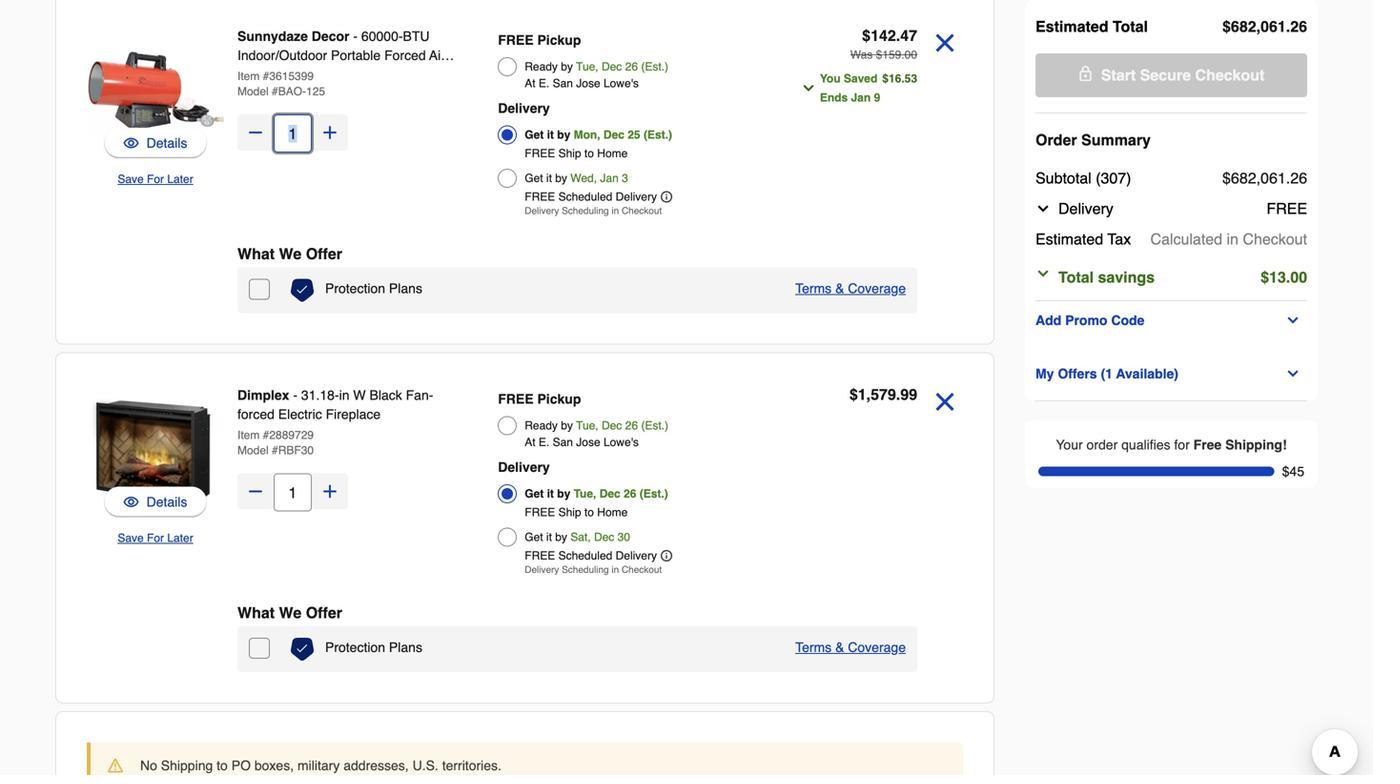 Task type: locate. For each thing, give the bounding box(es) containing it.
offer
[[306, 245, 342, 263], [306, 604, 342, 622]]

1 vertical spatial $ 682,061 . 26
[[1223, 169, 1307, 187]]

details left minus icon
[[146, 135, 187, 151]]

estimated left tax
[[1036, 230, 1103, 248]]

60000-
[[361, 29, 403, 44]]

60000-btu indoor/outdoor portable forced air propane heater image
[[87, 25, 224, 162]]

save for 60000-btu indoor/outdoor portable forced air propane heater
[[118, 173, 144, 186]]

2 coverage from the top
[[848, 640, 906, 655]]

& for 60000-btu indoor/outdoor portable forced air propane heater
[[835, 281, 844, 296]]

1 vertical spatial delivery scheduling in checkout
[[525, 565, 662, 575]]

1 & from the top
[[835, 281, 844, 296]]

1 vertical spatial quickview image
[[124, 493, 139, 512]]

1 vertical spatial e.
[[539, 436, 550, 449]]

0 vertical spatial at e. san jose lowe's
[[525, 77, 639, 90]]

in down the get it by wed, jan 3 on the top left
[[612, 205, 619, 216]]

total up start
[[1113, 18, 1148, 35]]

(1
[[1101, 366, 1113, 381]]

1 vertical spatial what
[[237, 604, 275, 622]]

in left "w"
[[339, 388, 349, 403]]

save for later button
[[118, 170, 193, 189], [118, 529, 193, 548]]

for down '31.18-in w black fan-forced electric fireplace' image
[[147, 532, 164, 545]]

dec left the 25
[[604, 128, 625, 142]]

in right calculated
[[1227, 230, 1239, 248]]

0 vertical spatial ready by tue, dec 26 (est.)
[[525, 60, 668, 73]]

delivery down the get it by wed, jan 3 on the top left
[[525, 205, 559, 216]]

model
[[237, 85, 269, 98], [237, 444, 269, 457]]

1 vertical spatial free scheduled delivery
[[525, 549, 657, 563]]

0 vertical spatial save for later button
[[118, 170, 193, 189]]

1 lowe's from the top
[[604, 77, 639, 90]]

plus image
[[320, 123, 339, 142], [320, 482, 339, 501]]

model inside item #2889729 model #rbf30
[[237, 444, 269, 457]]

$ 1,579 . 99
[[849, 386, 917, 403]]

2 we from the top
[[279, 604, 302, 622]]

free ship to home down mon,
[[525, 147, 628, 160]]

stepper number input field with increment and decrement buttons number field for electric
[[274, 473, 312, 512]]

delivery up get it by tue, dec 26 (est.)
[[498, 460, 550, 475]]

0 horizontal spatial total
[[1058, 268, 1094, 286]]

1 vertical spatial protection
[[325, 640, 385, 655]]

get up get it by sat, dec 30
[[525, 487, 544, 501]]

1 item from the top
[[237, 70, 260, 83]]

home down get it by mon, dec 25 (est.)
[[597, 147, 628, 160]]

2 save for later from the top
[[118, 532, 193, 545]]

1 vertical spatial offer
[[306, 604, 342, 622]]

1 quickview image from the top
[[124, 134, 139, 153]]

0 vertical spatial lowe's
[[604, 77, 639, 90]]

2 protection from the top
[[325, 640, 385, 655]]

0 vertical spatial e.
[[539, 77, 550, 90]]

get it by sat, dec 30
[[525, 531, 630, 544]]

. inside $ 142 . 47 was $ 159 .00
[[896, 27, 900, 44]]

terms for 31.18-in w black fan- forced electric fireplace
[[795, 640, 832, 655]]

1 ship from the top
[[558, 147, 581, 160]]

1 option group from the top
[[498, 27, 763, 222]]

get for get it by tue, dec 26 (est.)
[[525, 487, 544, 501]]

for down 60000-btu indoor/outdoor portable forced air propane heater image
[[147, 173, 164, 186]]

start
[[1101, 66, 1136, 84]]

0 vertical spatial protection plans
[[325, 281, 422, 296]]

2 model from the top
[[237, 444, 269, 457]]

1 vertical spatial &
[[835, 640, 844, 655]]

what we offer
[[237, 245, 342, 263], [237, 604, 342, 622]]

1 vertical spatial ready by tue, dec 26 (est.)
[[525, 419, 668, 432]]

0 vertical spatial details
[[146, 135, 187, 151]]

scheduled
[[558, 190, 612, 204], [558, 549, 612, 563]]

ready up get it by mon, dec 25 (est.)
[[525, 60, 558, 73]]

2 scheduling from the top
[[562, 565, 609, 575]]

save for later button down '31.18-in w black fan-forced electric fireplace' image
[[118, 529, 193, 548]]

1 vertical spatial san
[[553, 436, 573, 449]]

2 free scheduled delivery from the top
[[525, 549, 657, 563]]

2 free ship to home from the top
[[525, 506, 628, 519]]

protection plan filled image
[[291, 279, 314, 302], [291, 638, 314, 661]]

save for later down 60000-btu indoor/outdoor portable forced air propane heater image
[[118, 173, 193, 186]]

e. for 60000-btu indoor/outdoor portable forced air propane heater
[[539, 77, 550, 90]]

dec for 30
[[594, 531, 614, 544]]

0 horizontal spatial .00
[[901, 48, 917, 62]]

1 vertical spatial ship
[[558, 506, 581, 519]]

e. for 31.18-in w black fan- forced electric fireplace
[[539, 436, 550, 449]]

1 offer from the top
[[306, 245, 342, 263]]

1 vertical spatial at
[[525, 436, 536, 449]]

2 $ 682,061 . 26 from the top
[[1223, 169, 1307, 187]]

jan left 3
[[600, 172, 619, 185]]

- up 'electric'
[[293, 388, 298, 403]]

2 estimated from the top
[[1036, 230, 1103, 248]]

1 save from the top
[[118, 173, 144, 186]]

warning image
[[108, 758, 123, 773]]

1 vertical spatial info image
[[661, 550, 672, 562]]

territories.
[[442, 758, 502, 773]]

2 quickview image from the top
[[124, 493, 139, 512]]

by left mon,
[[557, 128, 570, 142]]

0 vertical spatial jan
[[851, 91, 871, 104]]

142
[[871, 27, 896, 44]]

1 vertical spatial scheduled
[[558, 549, 612, 563]]

you saved $ 16 . 53 ends jan 9
[[820, 72, 917, 104]]

.00
[[901, 48, 917, 62], [1286, 268, 1307, 286]]

military
[[298, 758, 340, 773]]

at for 31.18-in w black fan- forced electric fireplace
[[525, 436, 536, 449]]

dec left 30
[[594, 531, 614, 544]]

0 vertical spatial jose
[[576, 77, 600, 90]]

1 vertical spatial remove item image
[[929, 386, 961, 418]]

$ left 99
[[849, 386, 858, 403]]

tue, for 31.18-in w black fan- forced electric fireplace
[[576, 419, 599, 432]]

2 ready by tue, dec 26 (est.) from the top
[[525, 419, 668, 432]]

Stepper number input field with increment and decrement buttons number field
[[274, 114, 312, 153], [274, 473, 312, 512]]

0 vertical spatial plans
[[389, 281, 422, 296]]

free pickup
[[498, 32, 581, 48], [498, 391, 581, 407]]

jose up mon,
[[576, 77, 600, 90]]

0 vertical spatial terms & coverage button
[[795, 279, 906, 298]]

total down estimated tax
[[1058, 268, 1094, 286]]

0 vertical spatial we
[[279, 245, 302, 263]]

coverage for 60000-btu indoor/outdoor portable forced air propane heater
[[848, 281, 906, 296]]

0 vertical spatial home
[[597, 147, 628, 160]]

2 save from the top
[[118, 532, 144, 545]]

0 vertical spatial terms & coverage
[[795, 281, 906, 296]]

2 terms & coverage from the top
[[795, 640, 906, 655]]

free pickup for 60000-btu indoor/outdoor portable forced air propane heater
[[498, 32, 581, 48]]

1 scheduling from the top
[[562, 205, 609, 216]]

offers
[[1058, 366, 1097, 381]]

item inside item #2889729 model #rbf30
[[237, 429, 260, 442]]

it left 'wed,'
[[546, 172, 552, 185]]

terms for 60000-btu indoor/outdoor portable forced air propane heater
[[795, 281, 832, 296]]

1 estimated from the top
[[1036, 18, 1109, 35]]

1 remove item image from the top
[[929, 27, 961, 59]]

26
[[1290, 18, 1307, 35], [625, 60, 638, 73], [1290, 169, 1307, 187], [625, 419, 638, 432], [624, 487, 636, 501]]

.
[[1286, 18, 1290, 35], [896, 27, 900, 44], [901, 72, 905, 85], [1286, 169, 1290, 187], [896, 386, 900, 403]]

save for later
[[118, 173, 193, 186], [118, 532, 193, 545]]

home down get it by tue, dec 26 (est.)
[[597, 506, 628, 519]]

later for 60000-btu indoor/outdoor portable forced air propane heater
[[167, 173, 193, 186]]

jose for 31.18-in w black fan- forced electric fireplace
[[576, 436, 600, 449]]

remove item image right 47
[[929, 27, 961, 59]]

2 pickup from the top
[[537, 391, 581, 407]]

protection plan filled image for propane
[[291, 279, 314, 302]]

to
[[584, 147, 594, 160], [584, 506, 594, 519], [217, 758, 228, 773]]

quickview image for 31.18-in w black fan- forced electric fireplace
[[124, 493, 139, 512]]

free scheduled delivery for 60000-btu indoor/outdoor portable forced air propane heater
[[525, 190, 657, 204]]

1 vertical spatial free pickup
[[498, 391, 581, 407]]

save for later button down 60000-btu indoor/outdoor portable forced air propane heater image
[[118, 170, 193, 189]]

total savings
[[1058, 268, 1155, 286]]

at e. san jose lowe's up mon,
[[525, 77, 639, 90]]

jan inside "you saved $ 16 . 53 ends jan 9"
[[851, 91, 871, 104]]

2 at e. san jose lowe's from the top
[[525, 436, 639, 449]]

0 vertical spatial option group
[[498, 27, 763, 222]]

2 scheduled from the top
[[558, 549, 612, 563]]

add promo code
[[1036, 313, 1145, 328]]

1 info image from the top
[[661, 191, 672, 203]]

0 vertical spatial coverage
[[848, 281, 906, 296]]

estimated for estimated tax
[[1036, 230, 1103, 248]]

. inside "you saved $ 16 . 53 ends jan 9"
[[901, 72, 905, 85]]

1 plus image from the top
[[320, 123, 339, 142]]

we for propane
[[279, 245, 302, 263]]

to for 60000-btu indoor/outdoor portable forced air propane heater
[[584, 147, 594, 160]]

1 free pickup from the top
[[498, 32, 581, 48]]

model down propane
[[237, 85, 269, 98]]

0 vertical spatial remove item image
[[929, 27, 961, 59]]

2 stepper number input field with increment and decrement buttons number field from the top
[[274, 473, 312, 512]]

san up get it by mon, dec 25 (est.)
[[553, 77, 573, 90]]

scheduled down 'wed,'
[[558, 190, 612, 204]]

order summary
[[1036, 131, 1151, 149]]

calculated
[[1150, 230, 1223, 248]]

1 vertical spatial what we offer
[[237, 604, 342, 622]]

sat,
[[570, 531, 591, 544]]

1 e. from the top
[[539, 77, 550, 90]]

add
[[1036, 313, 1062, 328]]

3 get from the top
[[525, 487, 544, 501]]

1 vertical spatial plans
[[389, 640, 422, 655]]

0 vertical spatial estimated
[[1036, 18, 1109, 35]]

2 plus image from the top
[[320, 482, 339, 501]]

in inside 31.18-in w black fan- forced electric fireplace
[[339, 388, 349, 403]]

2 home from the top
[[597, 506, 628, 519]]

plus image down 125
[[320, 123, 339, 142]]

home for 60000-btu indoor/outdoor portable forced air propane heater
[[597, 147, 628, 160]]

e. up get it by mon, dec 25 (est.)
[[539, 77, 550, 90]]

1 vertical spatial at e. san jose lowe's
[[525, 436, 639, 449]]

details for 60000-btu indoor/outdoor portable forced air propane heater
[[146, 135, 187, 151]]

0 vertical spatial $ 682,061 . 26
[[1223, 18, 1307, 35]]

lowe's up the 25
[[604, 77, 639, 90]]

1 plans from the top
[[389, 281, 422, 296]]

0 vertical spatial stepper number input field with increment and decrement buttons number field
[[274, 114, 312, 153]]

at e. san jose lowe's up get it by tue, dec 26 (est.)
[[525, 436, 639, 449]]

1 vertical spatial for
[[147, 532, 164, 545]]

682,061 up 'calculated in checkout'
[[1231, 169, 1286, 187]]

e.
[[539, 77, 550, 90], [539, 436, 550, 449]]

estimated for estimated total
[[1036, 18, 1109, 35]]

1 model from the top
[[237, 85, 269, 98]]

delivery scheduling in checkout for 31.18-in w black fan- forced electric fireplace
[[525, 565, 662, 575]]

-
[[353, 29, 358, 44], [293, 388, 298, 403]]

item inside item #3615399 model #bao-125
[[237, 70, 260, 83]]

chevron down image down $ 13 .00
[[1286, 313, 1301, 328]]

1 vertical spatial jose
[[576, 436, 600, 449]]

to down get it by tue, dec 26 (est.)
[[584, 506, 594, 519]]

2 terms from the top
[[795, 640, 832, 655]]

0 vertical spatial item
[[237, 70, 260, 83]]

0 vertical spatial ship
[[558, 147, 581, 160]]

1 free ship to home from the top
[[525, 147, 628, 160]]

quickview image
[[124, 134, 139, 153], [124, 493, 139, 512]]

1 vertical spatial details
[[146, 494, 187, 510]]

ready by tue, dec 26 (est.) up get it by tue, dec 26 (est.)
[[525, 419, 668, 432]]

1 at e. san jose lowe's from the top
[[525, 77, 639, 90]]

1 delivery scheduling in checkout from the top
[[525, 205, 662, 216]]

lowe's up get it by tue, dec 26 (est.)
[[604, 436, 639, 449]]

2 & from the top
[[835, 640, 844, 655]]

0 vertical spatial what
[[237, 245, 275, 263]]

model inside item #3615399 model #bao-125
[[237, 85, 269, 98]]

1 vertical spatial -
[[293, 388, 298, 403]]

lowe's for 60000-btu indoor/outdoor portable forced air propane heater
[[604, 77, 639, 90]]

1 vertical spatial save for later button
[[118, 529, 193, 548]]

0 vertical spatial .00
[[901, 48, 917, 62]]

info image down get it by mon, dec 25 (est.)
[[661, 191, 672, 203]]

save for later down '31.18-in w black fan-forced electric fireplace' image
[[118, 532, 193, 545]]

pickup for 31.18-in w black fan- forced electric fireplace
[[537, 391, 581, 407]]

san
[[553, 77, 573, 90], [553, 436, 573, 449]]

0 vertical spatial &
[[835, 281, 844, 296]]

checkout
[[1195, 66, 1265, 84], [622, 205, 662, 216], [1243, 230, 1307, 248], [622, 565, 662, 575]]

0 horizontal spatial jan
[[600, 172, 619, 185]]

plans for 60000-btu indoor/outdoor portable forced air propane heater
[[389, 281, 422, 296]]

2 delivery scheduling in checkout from the top
[[525, 565, 662, 575]]

it left mon,
[[547, 128, 554, 142]]

ship
[[558, 147, 581, 160], [558, 506, 581, 519]]

get left 'wed,'
[[525, 172, 543, 185]]

at e. san jose lowe's for 60000-btu indoor/outdoor portable forced air propane heater
[[525, 77, 639, 90]]

1 pickup from the top
[[537, 32, 581, 48]]

info image
[[661, 191, 672, 203], [661, 550, 672, 562]]

1 vertical spatial ready
[[525, 419, 558, 432]]

1 vertical spatial tue,
[[576, 419, 599, 432]]

by left sat,
[[555, 531, 567, 544]]

dec
[[602, 60, 622, 73], [604, 128, 625, 142], [602, 419, 622, 432], [600, 487, 621, 501], [594, 531, 614, 544]]

ready by tue, dec 26 (est.) for 31.18-in w black fan- forced electric fireplace
[[525, 419, 668, 432]]

2 info image from the top
[[661, 550, 672, 562]]

pickup for 60000-btu indoor/outdoor portable forced air propane heater
[[537, 32, 581, 48]]

it for mon,
[[547, 128, 554, 142]]

free scheduled delivery down 'wed,'
[[525, 190, 657, 204]]

1 vertical spatial plus image
[[320, 482, 339, 501]]

free ship to home up get it by sat, dec 30
[[525, 506, 628, 519]]

for for 60000-btu indoor/outdoor portable forced air propane heater
[[147, 173, 164, 186]]

1 scheduled from the top
[[558, 190, 612, 204]]

quickview image for 60000-btu indoor/outdoor portable forced air propane heater
[[124, 134, 139, 153]]

2 ship from the top
[[558, 506, 581, 519]]

later
[[167, 173, 193, 186], [167, 532, 193, 545]]

2 save for later button from the top
[[118, 529, 193, 548]]

chevron down image
[[1036, 201, 1051, 216], [1036, 266, 1051, 281], [1286, 313, 1301, 328], [1286, 366, 1301, 381]]

save for 31.18-in w black fan- forced electric fireplace
[[118, 532, 144, 545]]

item for 31.18-in w black fan- forced electric fireplace
[[237, 429, 260, 442]]

0 vertical spatial at
[[525, 77, 536, 90]]

later down '31.18-in w black fan-forced electric fireplace' image
[[167, 532, 193, 545]]

1 $ 682,061 . 26 from the top
[[1223, 18, 1307, 35]]

it
[[547, 128, 554, 142], [546, 172, 552, 185], [547, 487, 554, 501], [546, 531, 552, 544]]

0 vertical spatial terms
[[795, 281, 832, 296]]

delivery down subtotal (307)
[[1058, 200, 1114, 217]]

by for mon, dec 25
[[557, 128, 570, 142]]

it up get it by sat, dec 30
[[547, 487, 554, 501]]

13
[[1269, 268, 1286, 286]]

terms & coverage
[[795, 281, 906, 296], [795, 640, 906, 655]]

scheduled down sat,
[[558, 549, 612, 563]]

0 vertical spatial protection
[[325, 281, 385, 296]]

1 details from the top
[[146, 135, 187, 151]]

tue, up get it by tue, dec 26 (est.)
[[576, 419, 599, 432]]

1 vertical spatial save
[[118, 532, 144, 545]]

1 vertical spatial estimated
[[1036, 230, 1103, 248]]

1 vertical spatial jan
[[600, 172, 619, 185]]

by left 'wed,'
[[555, 172, 567, 185]]

$ 682,061 . 26 up start secure checkout on the right of page
[[1223, 18, 1307, 35]]

po
[[231, 758, 251, 773]]

$ 682,061 . 26
[[1223, 18, 1307, 35], [1223, 169, 1307, 187]]

2 offer from the top
[[306, 604, 342, 622]]

to left po
[[217, 758, 228, 773]]

at up get it by tue, dec 26 (est.)
[[525, 436, 536, 449]]

ship up get it by sat, dec 30
[[558, 506, 581, 519]]

1 vertical spatial to
[[584, 506, 594, 519]]

home for 31.18-in w black fan- forced electric fireplace
[[597, 506, 628, 519]]

2 what we offer from the top
[[237, 604, 342, 622]]

& for 31.18-in w black fan- forced electric fireplace
[[835, 640, 844, 655]]

1 protection plan filled image from the top
[[291, 279, 314, 302]]

0 vertical spatial san
[[553, 77, 573, 90]]

total
[[1113, 18, 1148, 35], [1058, 268, 1094, 286]]

1 vertical spatial protection plans
[[325, 640, 422, 655]]

what we offer for propane
[[237, 245, 342, 263]]

checkout right secure
[[1195, 66, 1265, 84]]

in
[[612, 205, 619, 216], [1227, 230, 1239, 248], [339, 388, 349, 403], [612, 565, 619, 575]]

plus image for fireplace
[[320, 482, 339, 501]]

black
[[370, 388, 402, 403]]

at up get it by mon, dec 25 (est.)
[[525, 77, 536, 90]]

option group
[[498, 27, 763, 222], [498, 386, 763, 581]]

0 vertical spatial offer
[[306, 245, 342, 263]]

2 get from the top
[[525, 172, 543, 185]]

1 vertical spatial coverage
[[848, 640, 906, 655]]

start secure checkout button
[[1036, 53, 1307, 97]]

coverage
[[848, 281, 906, 296], [848, 640, 906, 655]]

item down the forced
[[237, 429, 260, 442]]

1 save for later button from the top
[[118, 170, 193, 189]]

1 for from the top
[[147, 173, 164, 186]]

1 vertical spatial pickup
[[537, 391, 581, 407]]

2 san from the top
[[553, 436, 573, 449]]

0 vertical spatial model
[[237, 85, 269, 98]]

.00 down 'calculated in checkout'
[[1286, 268, 1307, 286]]

2 details from the top
[[146, 494, 187, 510]]

2 free pickup from the top
[[498, 391, 581, 407]]

1 terms from the top
[[795, 281, 832, 296]]

qualifies
[[1122, 437, 1171, 452]]

1 vertical spatial stepper number input field with increment and decrement buttons number field
[[274, 473, 312, 512]]

1 at from the top
[[525, 77, 536, 90]]

2 lowe's from the top
[[604, 436, 639, 449]]

1 what we offer from the top
[[237, 245, 342, 263]]

0 vertical spatial plus image
[[320, 123, 339, 142]]

e. up get it by tue, dec 26 (est.)
[[539, 436, 550, 449]]

checkout down 3
[[622, 205, 662, 216]]

53
[[905, 72, 917, 85]]

0 vertical spatial later
[[167, 173, 193, 186]]

fan-
[[406, 388, 433, 403]]

9
[[874, 91, 880, 104]]

1 vertical spatial we
[[279, 604, 302, 622]]

scheduling down 'wed,'
[[562, 205, 609, 216]]

1 san from the top
[[553, 77, 573, 90]]

682,061 up start secure checkout on the right of page
[[1231, 18, 1286, 35]]

4 get from the top
[[525, 531, 543, 544]]

1 682,061 from the top
[[1231, 18, 1286, 35]]

model down the forced
[[237, 444, 269, 457]]

2 protection plans from the top
[[325, 640, 422, 655]]

0 vertical spatial 682,061
[[1231, 18, 1286, 35]]

it left sat,
[[546, 531, 552, 544]]

scheduling down sat,
[[562, 565, 609, 575]]

delivery down 3
[[616, 190, 657, 204]]

2 remove item image from the top
[[929, 386, 961, 418]]

2 jose from the top
[[576, 436, 600, 449]]

terms & coverage button for 60000-btu indoor/outdoor portable forced air propane heater
[[795, 279, 906, 298]]

info image down get it by tue, dec 26 (est.)
[[661, 550, 672, 562]]

2 682,061 from the top
[[1231, 169, 1286, 187]]

tue,
[[576, 60, 599, 73], [576, 419, 599, 432], [574, 487, 596, 501]]

0 vertical spatial for
[[147, 173, 164, 186]]

ship down mon,
[[558, 147, 581, 160]]

2 protection plan filled image from the top
[[291, 638, 314, 661]]

protection plans for heater
[[325, 281, 422, 296]]

2 at from the top
[[525, 436, 536, 449]]

get for get it by sat, dec 30
[[525, 531, 543, 544]]

get left mon,
[[525, 128, 544, 142]]

0 vertical spatial save
[[118, 173, 144, 186]]

terms & coverage for 31.18-in w black fan- forced electric fireplace
[[795, 640, 906, 655]]

1 ready by tue, dec 26 (est.) from the top
[[525, 60, 668, 73]]

0 vertical spatial tue,
[[576, 60, 599, 73]]

u.s.
[[413, 758, 438, 773]]

offer for heater
[[306, 245, 342, 263]]

- up portable on the top
[[353, 29, 358, 44]]

2 vertical spatial tue,
[[574, 487, 596, 501]]

jose for 60000-btu indoor/outdoor portable forced air propane heater
[[576, 77, 600, 90]]

delivery scheduling in checkout down sat,
[[525, 565, 662, 575]]

get it by tue, dec 26 (est.)
[[525, 487, 668, 501]]

plus image right minus image
[[320, 482, 339, 501]]

1 vertical spatial option group
[[498, 386, 763, 581]]

1 horizontal spatial total
[[1113, 18, 1148, 35]]

plans
[[389, 281, 422, 296], [389, 640, 422, 655]]

1 horizontal spatial .00
[[1286, 268, 1307, 286]]

2 later from the top
[[167, 532, 193, 545]]

0 vertical spatial pickup
[[537, 32, 581, 48]]

1 home from the top
[[597, 147, 628, 160]]

what
[[237, 245, 275, 263], [237, 604, 275, 622]]

1 vertical spatial save for later
[[118, 532, 193, 545]]

2 for from the top
[[147, 532, 164, 545]]

ready for 60000-btu indoor/outdoor portable forced air propane heater
[[525, 60, 558, 73]]

at for 60000-btu indoor/outdoor portable forced air propane heater
[[525, 77, 536, 90]]

to for 31.18-in w black fan- forced electric fireplace
[[584, 506, 594, 519]]

$ up 'calculated in checkout'
[[1223, 169, 1231, 187]]

by for sat, dec 30
[[555, 531, 567, 544]]

1 vertical spatial model
[[237, 444, 269, 457]]

1 save for later from the top
[[118, 173, 193, 186]]

1 protection plans from the top
[[325, 281, 422, 296]]

2 e. from the top
[[539, 436, 550, 449]]

$ inside "you saved $ 16 . 53 ends jan 9"
[[882, 72, 889, 85]]

1 vertical spatial terms & coverage button
[[795, 638, 906, 657]]

$ 682,061 . 26 up 'calculated in checkout'
[[1223, 169, 1307, 187]]

details
[[146, 135, 187, 151], [146, 494, 187, 510]]

pickup
[[537, 32, 581, 48], [537, 391, 581, 407]]

1 get from the top
[[525, 128, 544, 142]]

2 item from the top
[[237, 429, 260, 442]]

to down mon,
[[584, 147, 594, 160]]

save down '31.18-in w black fan-forced electric fireplace' image
[[118, 532, 144, 545]]

1 vertical spatial free ship to home
[[525, 506, 628, 519]]

1 jose from the top
[[576, 77, 600, 90]]

0 vertical spatial ready
[[525, 60, 558, 73]]

by up get it by sat, dec 30
[[557, 487, 570, 501]]

scheduling for 60000-btu indoor/outdoor portable forced air propane heater
[[562, 205, 609, 216]]

jan left the 9
[[851, 91, 871, 104]]

tue, up sat,
[[574, 487, 596, 501]]

159
[[882, 48, 901, 62]]

1 terms & coverage button from the top
[[795, 279, 906, 298]]

1 horizontal spatial jan
[[851, 91, 871, 104]]

1 vertical spatial item
[[237, 429, 260, 442]]

dimplex -
[[237, 388, 301, 403]]

1 coverage from the top
[[848, 281, 906, 296]]

0 vertical spatial delivery scheduling in checkout
[[525, 205, 662, 216]]

tue, for 60000-btu indoor/outdoor portable forced air propane heater
[[576, 60, 599, 73]]

1 we from the top
[[279, 245, 302, 263]]

2 plans from the top
[[389, 640, 422, 655]]

2 what from the top
[[237, 604, 275, 622]]

it for sat,
[[546, 531, 552, 544]]

1 later from the top
[[167, 173, 193, 186]]

1 what from the top
[[237, 245, 275, 263]]

save for later button for 60000-btu indoor/outdoor portable forced air propane heater
[[118, 170, 193, 189]]

0 vertical spatial -
[[353, 29, 358, 44]]

minus image
[[246, 123, 265, 142]]

protection plans
[[325, 281, 422, 296], [325, 640, 422, 655]]

protection plan filled image for electric
[[291, 638, 314, 661]]

1 vertical spatial protection plan filled image
[[291, 638, 314, 661]]

by
[[561, 60, 573, 73], [557, 128, 570, 142], [555, 172, 567, 185], [561, 419, 573, 432], [557, 487, 570, 501], [555, 531, 567, 544]]

1 terms & coverage from the top
[[795, 281, 906, 296]]

we
[[279, 245, 302, 263], [279, 604, 302, 622]]

item
[[237, 70, 260, 83], [237, 429, 260, 442]]

0 vertical spatial free pickup
[[498, 32, 581, 48]]

free scheduled delivery down sat,
[[525, 549, 657, 563]]

remove item image right 99
[[929, 386, 961, 418]]

stepper number input field with increment and decrement buttons number field right minus image
[[274, 473, 312, 512]]

1 vertical spatial terms & coverage
[[795, 640, 906, 655]]

remove item image
[[929, 27, 961, 59], [929, 386, 961, 418]]

0 vertical spatial free scheduled delivery
[[525, 190, 657, 204]]

terms
[[795, 281, 832, 296], [795, 640, 832, 655]]

1 protection from the top
[[325, 281, 385, 296]]

2 terms & coverage button from the top
[[795, 638, 906, 657]]

chevron down image
[[801, 81, 816, 96]]

2 ready from the top
[[525, 419, 558, 432]]

save
[[118, 173, 144, 186], [118, 532, 144, 545]]

remove item image for 60000-btu indoor/outdoor portable forced air propane heater
[[929, 27, 961, 59]]

terms & coverage button for 31.18-in w black fan- forced electric fireplace
[[795, 638, 906, 657]]

1 stepper number input field with increment and decrement buttons number field from the top
[[274, 114, 312, 153]]

1 free scheduled delivery from the top
[[525, 190, 657, 204]]

1 ready from the top
[[525, 60, 558, 73]]

chevron down image up shipping!
[[1286, 366, 1301, 381]]

2 option group from the top
[[498, 386, 763, 581]]

delivery down 30
[[616, 549, 657, 563]]

later down 60000-btu indoor/outdoor portable forced air propane heater image
[[167, 173, 193, 186]]

save for later for 60000-btu indoor/outdoor portable forced air propane heater
[[118, 173, 193, 186]]

0 vertical spatial total
[[1113, 18, 1148, 35]]



Task type: vqa. For each thing, say whether or not it's contained in the screenshot.
bottom For
yes



Task type: describe. For each thing, give the bounding box(es) containing it.
by for wed, jan 3
[[555, 172, 567, 185]]

30
[[618, 531, 630, 544]]

stepper number input field with increment and decrement buttons number field for propane
[[274, 114, 312, 153]]

1,579
[[858, 386, 896, 403]]

protection for heater
[[325, 281, 385, 296]]

estimated total
[[1036, 18, 1148, 35]]

0 horizontal spatial -
[[293, 388, 298, 403]]

free ship to home for 60000-btu indoor/outdoor portable forced air propane heater
[[525, 147, 628, 160]]

model for 60000-btu indoor/outdoor portable forced air propane heater
[[237, 85, 269, 98]]

by up get it by mon, dec 25 (est.)
[[561, 60, 573, 73]]

coverage for 31.18-in w black fan- forced electric fireplace
[[848, 640, 906, 655]]

dimplex
[[237, 388, 289, 403]]

free scheduled delivery for 31.18-in w black fan- forced electric fireplace
[[525, 549, 657, 563]]

calculated in checkout
[[1150, 230, 1307, 248]]

propane
[[237, 67, 288, 82]]

chevron down image inside add promo code link
[[1286, 313, 1301, 328]]

#rbf30
[[272, 444, 314, 457]]

ends
[[820, 91, 848, 104]]

it for wed,
[[546, 172, 552, 185]]

by up get it by tue, dec 26 (est.)
[[561, 419, 573, 432]]

1 vertical spatial .00
[[1286, 268, 1307, 286]]

minus image
[[246, 482, 265, 501]]

btu
[[403, 29, 430, 44]]

16
[[889, 72, 901, 85]]

my offers (1 available)
[[1036, 366, 1179, 381]]

option group for 60000-btu indoor/outdoor portable forced air propane heater
[[498, 27, 763, 222]]

savings
[[1098, 268, 1155, 286]]

dec for 26
[[600, 487, 621, 501]]

start secure checkout
[[1101, 66, 1265, 84]]

indoor/outdoor
[[237, 48, 327, 63]]

60000-btu indoor/outdoor portable forced air propane heater
[[237, 29, 445, 82]]

$ 13 .00
[[1261, 268, 1307, 286]]

31.18-in w black fan-forced electric fireplace image
[[87, 384, 224, 521]]

lowe's for 31.18-in w black fan- forced electric fireplace
[[604, 436, 639, 449]]

plans for 31.18-in w black fan- forced electric fireplace
[[389, 640, 422, 655]]

shipping!
[[1225, 437, 1287, 452]]

ship for 31.18-in w black fan- forced electric fireplace
[[558, 506, 581, 519]]

$ up was
[[862, 27, 871, 44]]

$ 682,061 . 26 for (307)
[[1223, 169, 1307, 187]]

delivery down get it by sat, dec 30
[[525, 565, 559, 575]]

mon,
[[574, 128, 600, 142]]

$45
[[1282, 464, 1305, 479]]

dec for 25
[[604, 128, 625, 142]]

sunnydaze
[[237, 29, 308, 44]]

2 vertical spatial to
[[217, 758, 228, 773]]

save for later for 31.18-in w black fan- forced electric fireplace
[[118, 532, 193, 545]]

summary
[[1081, 131, 1151, 149]]

shipping
[[161, 758, 213, 773]]

was
[[850, 48, 873, 62]]

subtotal
[[1036, 169, 1092, 187]]

dec up get it by tue, dec 26 (est.)
[[602, 419, 622, 432]]

you
[[820, 72, 841, 85]]

air
[[429, 48, 445, 63]]

model for 31.18-in w black fan- forced electric fireplace
[[237, 444, 269, 457]]

protection plans for fireplace
[[325, 640, 422, 655]]

1 horizontal spatial -
[[353, 29, 358, 44]]

order
[[1036, 131, 1077, 149]]

it for tue,
[[547, 487, 554, 501]]

details for 31.18-in w black fan- forced electric fireplace
[[146, 494, 187, 510]]

ready by tue, dec 26 (est.) for 60000-btu indoor/outdoor portable forced air propane heater
[[525, 60, 668, 73]]

your order qualifies for free shipping!
[[1056, 437, 1287, 452]]

tax
[[1108, 230, 1131, 248]]

at e. san jose lowe's for 31.18-in w black fan- forced electric fireplace
[[525, 436, 639, 449]]

we for electric
[[279, 604, 302, 622]]

for for 31.18-in w black fan- forced electric fireplace
[[147, 532, 164, 545]]

forced
[[384, 48, 426, 63]]

$ up start secure checkout on the right of page
[[1223, 18, 1231, 35]]

$ down 'calculated in checkout'
[[1261, 268, 1269, 286]]

boxes,
[[254, 758, 294, 773]]

protection for fireplace
[[325, 640, 385, 655]]

chevron down image down subtotal
[[1036, 201, 1051, 216]]

item for 60000-btu indoor/outdoor portable forced air propane heater
[[237, 70, 260, 83]]

available)
[[1116, 366, 1179, 381]]

125
[[306, 85, 325, 98]]

addresses,
[[343, 758, 409, 773]]

subtotal (307)
[[1036, 169, 1131, 187]]

no shipping to po boxes, military addresses, u.s. territories.
[[140, 758, 502, 773]]

47
[[900, 27, 917, 44]]

25
[[628, 128, 640, 142]]

free
[[1194, 437, 1222, 452]]

order
[[1087, 437, 1118, 452]]

my
[[1036, 366, 1054, 381]]

dec up get it by mon, dec 25 (est.)
[[602, 60, 622, 73]]

plus image for heater
[[320, 123, 339, 142]]

free ship to home for 31.18-in w black fan- forced electric fireplace
[[525, 506, 628, 519]]

code
[[1111, 313, 1145, 328]]

what we offer for electric
[[237, 604, 342, 622]]

682,061 for subtotal (307)
[[1231, 169, 1286, 187]]

checkout down 30
[[622, 565, 662, 575]]

99
[[900, 386, 917, 403]]

1 vertical spatial total
[[1058, 268, 1094, 286]]

estimated tax
[[1036, 230, 1131, 248]]

3
[[622, 172, 628, 185]]

scheduled for 31.18-in w black fan- forced electric fireplace
[[558, 549, 612, 563]]

saved
[[844, 72, 878, 85]]

san for 31.18-in w black fan- forced electric fireplace
[[553, 436, 573, 449]]

w
[[353, 388, 366, 403]]

terms & coverage for 60000-btu indoor/outdoor portable forced air propane heater
[[795, 281, 906, 296]]

add promo code link
[[1036, 309, 1307, 332]]

item #3615399 model #bao-125
[[237, 70, 325, 98]]

secure image
[[1078, 66, 1093, 81]]

what for 60000-btu indoor/outdoor portable forced air propane heater
[[237, 245, 275, 263]]

(307)
[[1096, 169, 1131, 187]]

wed,
[[570, 172, 597, 185]]

#2889729
[[263, 429, 314, 442]]

#3615399
[[263, 70, 314, 83]]

get it by wed, jan 3
[[525, 172, 628, 185]]

sunnydaze decor -
[[237, 29, 361, 44]]

san for 60000-btu indoor/outdoor portable forced air propane heater
[[553, 77, 573, 90]]

682,061 for estimated total
[[1231, 18, 1286, 35]]

my offers (1 available) link
[[1036, 362, 1307, 385]]

what for 31.18-in w black fan- forced electric fireplace
[[237, 604, 275, 622]]

$ right was
[[876, 48, 882, 62]]

info image for 31.18-in w black fan- forced electric fireplace
[[661, 550, 672, 562]]

save for later button for 31.18-in w black fan- forced electric fireplace
[[118, 529, 193, 548]]

31.18-in w black fan- forced electric fireplace
[[237, 388, 433, 422]]

chevron down image inside my offers (1 available) link
[[1286, 366, 1301, 381]]

get for get it by mon, dec 25 (est.)
[[525, 128, 544, 142]]

heater
[[292, 67, 332, 82]]

$ 682,061 . 26 for total
[[1223, 18, 1307, 35]]

secure
[[1140, 66, 1191, 84]]

by for tue, dec 26
[[557, 487, 570, 501]]

chevron down image up add
[[1036, 266, 1051, 281]]

fireplace
[[326, 407, 381, 422]]

delivery up get it by mon, dec 25 (est.)
[[498, 101, 550, 116]]

free pickup for 31.18-in w black fan- forced electric fireplace
[[498, 391, 581, 407]]

ready for 31.18-in w black fan- forced electric fireplace
[[525, 419, 558, 432]]

info image for 60000-btu indoor/outdoor portable forced air propane heater
[[661, 191, 672, 203]]

electric
[[278, 407, 322, 422]]

promo
[[1065, 313, 1108, 328]]

.00 inside $ 142 . 47 was $ 159 .00
[[901, 48, 917, 62]]

for
[[1174, 437, 1190, 452]]

ship for 60000-btu indoor/outdoor portable forced air propane heater
[[558, 147, 581, 160]]

portable
[[331, 48, 381, 63]]

option group for 31.18-in w black fan- forced electric fireplace
[[498, 386, 763, 581]]

forced
[[237, 407, 275, 422]]

31.18-
[[301, 388, 339, 403]]

remove item image for 31.18-in w black fan- forced electric fireplace
[[929, 386, 961, 418]]

checkout up '13'
[[1243, 230, 1307, 248]]

#bao-
[[272, 85, 306, 98]]

later for 31.18-in w black fan- forced electric fireplace
[[167, 532, 193, 545]]

get for get it by wed, jan 3
[[525, 172, 543, 185]]

get it by mon, dec 25 (est.)
[[525, 128, 672, 142]]

in down 30
[[612, 565, 619, 575]]

item #2889729 model #rbf30
[[237, 429, 314, 457]]

checkout inside button
[[1195, 66, 1265, 84]]

no
[[140, 758, 157, 773]]

offer for fireplace
[[306, 604, 342, 622]]

delivery scheduling in checkout for 60000-btu indoor/outdoor portable forced air propane heater
[[525, 205, 662, 216]]

decor
[[312, 29, 349, 44]]

your
[[1056, 437, 1083, 452]]

$ 142 . 47 was $ 159 .00
[[850, 27, 917, 62]]



